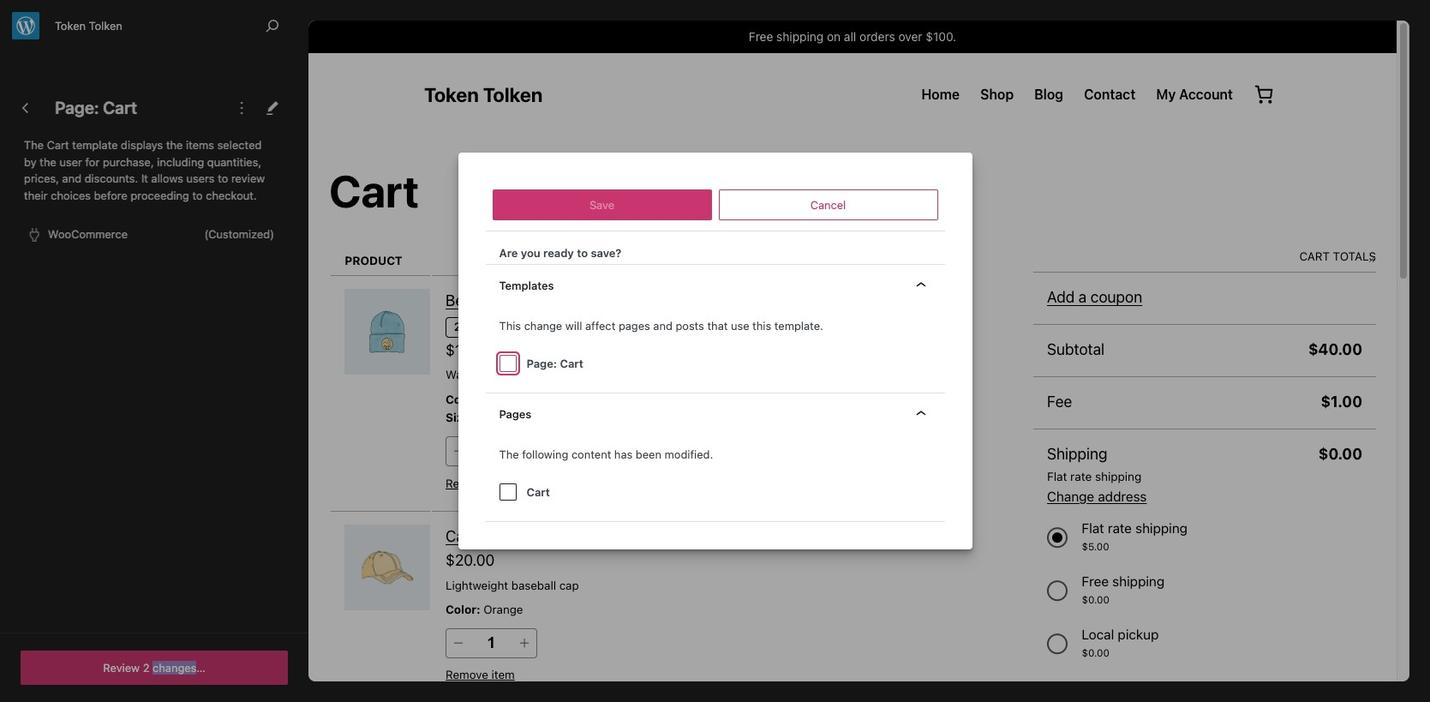 Task type: vqa. For each thing, say whether or not it's contained in the screenshot.
"Review 2 changes…" Dropdown Button on the bottom of page
yes



Task type: locate. For each thing, give the bounding box(es) containing it.
1 vertical spatial and
[[654, 319, 673, 333]]

to right the ready
[[577, 246, 588, 260]]

the inside the cart template displays the items selected by the user for purchase, including quantities, prices, and discounts. it allows users to review their choices before proceeding to checkout.
[[24, 138, 44, 152]]

0 vertical spatial page: cart
[[55, 98, 137, 117]]

change
[[524, 319, 563, 333]]

templates button
[[486, 265, 945, 306]]

to
[[218, 171, 228, 185], [192, 188, 203, 202], [577, 246, 588, 260]]

you
[[521, 246, 541, 260]]

1 horizontal spatial to
[[218, 171, 228, 185]]

and inside the cart template displays the items selected by the user for purchase, including quantities, prices, and discounts. it allows users to review their choices before proceeding to checkout.
[[62, 171, 81, 185]]

pages button
[[486, 394, 945, 435]]

1 horizontal spatial the
[[499, 448, 519, 461]]

the cart template displays the items selected by the user for purchase, including quantities, prices, and discounts. it allows users to review their choices before proceeding to checkout.
[[24, 138, 265, 202]]

proceeding
[[131, 188, 189, 202]]

to up checkout.
[[218, 171, 228, 185]]

following
[[522, 448, 569, 461]]

0 horizontal spatial the
[[40, 155, 56, 168]]

0 vertical spatial to
[[218, 171, 228, 185]]

users
[[186, 171, 215, 185]]

cancel button
[[719, 190, 938, 221]]

has
[[615, 448, 633, 461]]

2 vertical spatial to
[[577, 246, 588, 260]]

0 horizontal spatial and
[[62, 171, 81, 185]]

the up by
[[24, 138, 44, 152]]

1 vertical spatial the
[[40, 155, 56, 168]]

0 horizontal spatial to
[[192, 188, 203, 202]]

cart
[[103, 98, 137, 117], [47, 138, 69, 152], [560, 357, 584, 371], [527, 485, 550, 499]]

items
[[186, 138, 214, 152]]

back image
[[15, 98, 36, 118]]

the left following
[[499, 448, 519, 461]]

page:
[[55, 98, 99, 117], [527, 357, 557, 371]]

template
[[72, 138, 118, 152]]

by
[[24, 155, 37, 168]]

save?
[[591, 246, 622, 260]]

1 vertical spatial to
[[192, 188, 203, 202]]

review
[[103, 661, 140, 675]]

0 horizontal spatial page: cart
[[55, 98, 137, 117]]

and
[[62, 171, 81, 185], [654, 319, 673, 333]]

cart right cart option
[[527, 485, 550, 499]]

cart up user
[[47, 138, 69, 152]]

selected
[[217, 138, 262, 152]]

templates
[[499, 279, 554, 292]]

1 vertical spatial the
[[499, 448, 519, 461]]

2
[[143, 661, 150, 675]]

content
[[572, 448, 612, 461]]

the following content has been modified.
[[499, 448, 714, 461]]

1 horizontal spatial page:
[[527, 357, 557, 371]]

the
[[166, 138, 183, 152], [40, 155, 56, 168]]

the
[[24, 138, 44, 152], [499, 448, 519, 461]]

and down user
[[62, 171, 81, 185]]

open command palette image
[[262, 15, 283, 36]]

0 horizontal spatial page:
[[55, 98, 99, 117]]

1 horizontal spatial the
[[166, 138, 183, 152]]

0 vertical spatial and
[[62, 171, 81, 185]]

template.
[[775, 319, 824, 333]]

0 vertical spatial the
[[24, 138, 44, 152]]

0 vertical spatial the
[[166, 138, 183, 152]]

it
[[141, 171, 148, 185]]

(customized)
[[204, 227, 274, 241]]

for
[[85, 155, 100, 168]]

page: cart down change
[[527, 357, 584, 371]]

site icon image
[[12, 12, 39, 39]]

cart up displays
[[103, 98, 137, 117]]

1 vertical spatial page: cart
[[527, 357, 584, 371]]

0 horizontal spatial the
[[24, 138, 44, 152]]

to down 'users'
[[192, 188, 203, 202]]

and left posts
[[654, 319, 673, 333]]

including
[[157, 155, 204, 168]]

Cart checkbox
[[499, 484, 517, 501]]

the right by
[[40, 155, 56, 168]]

0 vertical spatial page:
[[55, 98, 99, 117]]

page: right page: cart "checkbox"
[[527, 357, 557, 371]]

their
[[24, 188, 48, 202]]

1 vertical spatial page:
[[527, 357, 557, 371]]

page: up template
[[55, 98, 99, 117]]

save
[[590, 198, 615, 212]]

the up including
[[166, 138, 183, 152]]

modified.
[[665, 448, 714, 461]]

page: cart
[[55, 98, 137, 117], [527, 357, 584, 371]]

page: cart up template
[[55, 98, 137, 117]]



Task type: describe. For each thing, give the bounding box(es) containing it.
quantities,
[[207, 155, 262, 168]]

cancel
[[811, 198, 846, 212]]

this
[[753, 319, 772, 333]]

1 horizontal spatial page: cart
[[527, 357, 584, 371]]

review 2 changes… button
[[21, 651, 288, 685]]

Page: Cart checkbox
[[499, 355, 517, 372]]

edit image
[[262, 98, 283, 118]]

review 2 changes…
[[103, 661, 206, 675]]

user
[[59, 155, 82, 168]]

use
[[731, 319, 750, 333]]

will
[[566, 319, 582, 333]]

prices,
[[24, 171, 59, 185]]

allows
[[151, 171, 183, 185]]

pages
[[619, 319, 651, 333]]

before
[[94, 188, 128, 202]]

that
[[708, 319, 728, 333]]

cart inside the cart template displays the items selected by the user for purchase, including quantities, prices, and discounts. it allows users to review their choices before proceeding to checkout.
[[47, 138, 69, 152]]

displays
[[121, 138, 163, 152]]

been
[[636, 448, 662, 461]]

ready
[[544, 246, 574, 260]]

the for the following content has been modified.
[[499, 448, 519, 461]]

are
[[499, 246, 518, 260]]

pages
[[499, 407, 532, 421]]

purchase,
[[103, 155, 154, 168]]

token tolken
[[55, 19, 122, 32]]

this
[[499, 319, 521, 333]]

token
[[55, 19, 86, 32]]

1 horizontal spatial and
[[654, 319, 673, 333]]

save button
[[493, 190, 712, 221]]

2 horizontal spatial to
[[577, 246, 588, 260]]

changes…
[[153, 661, 206, 675]]

are you ready to save?
[[499, 246, 622, 260]]

this change will affect pages and posts that use this template.
[[499, 319, 824, 333]]

choices
[[51, 188, 91, 202]]

checkout.
[[206, 188, 257, 202]]

posts
[[676, 319, 705, 333]]

review
[[231, 171, 265, 185]]

tolken
[[89, 19, 122, 32]]

the for the cart template displays the items selected by the user for purchase, including quantities, prices, and discounts. it allows users to review their choices before proceeding to checkout.
[[24, 138, 44, 152]]

woocommerce
[[48, 227, 128, 241]]

cart down will
[[560, 357, 584, 371]]

discounts.
[[85, 171, 138, 185]]

affect
[[586, 319, 616, 333]]



